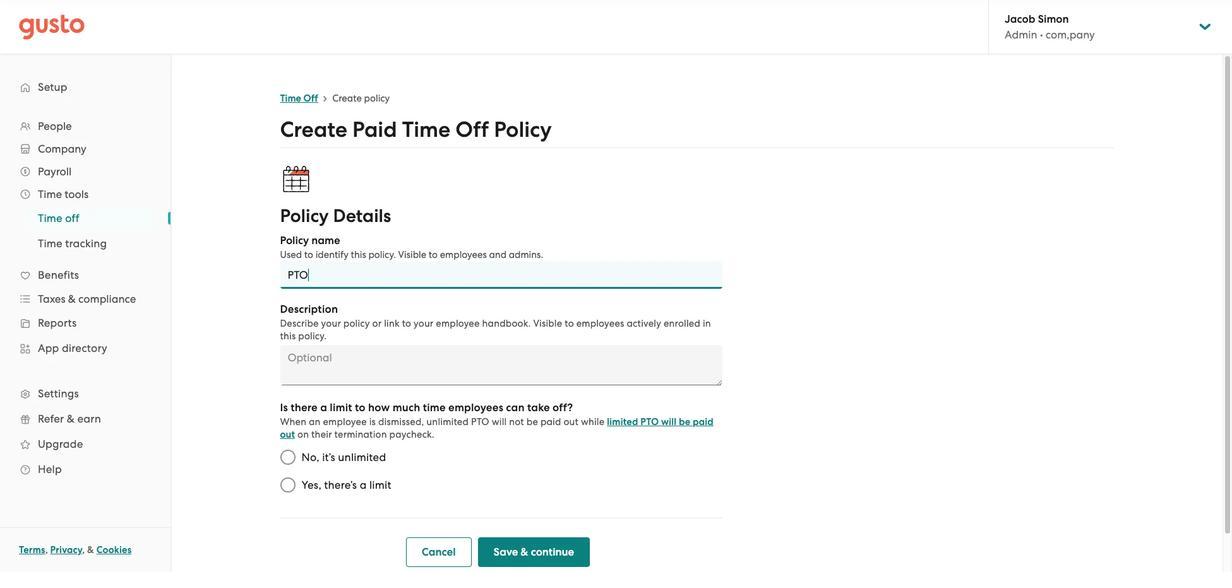 Task type: describe. For each thing, give the bounding box(es) containing it.
directory
[[62, 342, 107, 355]]

and
[[489, 250, 507, 261]]

app directory link
[[13, 337, 158, 360]]

2 vertical spatial employees
[[449, 402, 504, 415]]

off
[[65, 212, 79, 225]]

when
[[280, 417, 306, 428]]

create policy
[[332, 93, 390, 104]]

help link
[[13, 459, 158, 481]]

0 vertical spatial off
[[304, 93, 318, 104]]

limit for there's
[[369, 479, 391, 492]]

terms , privacy , & cookies
[[19, 545, 132, 556]]

company button
[[13, 138, 158, 160]]

used
[[280, 250, 302, 261]]

time tracking
[[38, 238, 107, 250]]

be inside limited pto will be paid out
[[679, 417, 691, 428]]

1 , from the left
[[45, 545, 48, 556]]

it's
[[322, 452, 335, 464]]

visible inside description describe your policy or link to your employee handbook. visible to employees actively enrolled in this policy.
[[533, 318, 562, 330]]

this inside policy name used to identify this policy. visible to employees and admins.
[[351, 250, 366, 261]]

termination
[[335, 430, 387, 441]]

2 your from the left
[[414, 318, 434, 330]]

policy. inside policy name used to identify this policy. visible to employees and admins.
[[368, 250, 396, 261]]

is
[[280, 402, 288, 415]]

time tools
[[38, 188, 89, 201]]

terms
[[19, 545, 45, 556]]

upgrade
[[38, 438, 83, 451]]

details
[[333, 205, 391, 227]]

benefits link
[[13, 264, 158, 287]]

time off link
[[280, 93, 318, 104]]

describe
[[280, 318, 319, 330]]

cancel button
[[406, 538, 472, 568]]

home image
[[19, 14, 85, 39]]

refer & earn
[[38, 413, 101, 426]]

app
[[38, 342, 59, 355]]

1 pto from the left
[[471, 417, 489, 428]]

Policy name text field
[[280, 262, 722, 289]]

policy details
[[280, 205, 391, 227]]

admin
[[1005, 28, 1038, 41]]

yes, there's a limit
[[302, 479, 391, 492]]

•
[[1040, 28, 1043, 41]]

upgrade link
[[13, 433, 158, 456]]

will inside limited pto will be paid out
[[661, 417, 677, 428]]

employee inside description describe your policy or link to your employee handbook. visible to employees actively enrolled in this policy.
[[436, 318, 480, 330]]

dismissed,
[[378, 417, 424, 428]]

1 be from the left
[[527, 417, 538, 428]]

there's
[[324, 479, 357, 492]]

not
[[509, 417, 524, 428]]

tools
[[65, 188, 89, 201]]

save
[[494, 546, 518, 560]]

tracking
[[65, 238, 107, 250]]

Yes, there's a limit radio
[[274, 472, 302, 500]]

settings link
[[13, 383, 158, 406]]

when an employee is dismissed, unlimited pto will not be paid out while
[[280, 417, 605, 428]]

paid
[[353, 117, 397, 143]]

actively
[[627, 318, 661, 330]]

limited pto will be paid out link
[[280, 417, 714, 441]]

& left cookies
[[87, 545, 94, 556]]

handbook.
[[482, 318, 531, 330]]

time
[[423, 402, 446, 415]]

time for time tools
[[38, 188, 62, 201]]

app directory
[[38, 342, 107, 355]]

& for taxes
[[68, 293, 76, 306]]

settings
[[38, 388, 79, 400]]

limited
[[607, 417, 638, 428]]

is
[[369, 417, 376, 428]]

on
[[298, 430, 309, 441]]

continue
[[531, 546, 574, 560]]

time for time off
[[280, 93, 301, 104]]

identify
[[316, 250, 349, 261]]

save & continue
[[494, 546, 574, 560]]

paid inside limited pto will be paid out
[[693, 417, 714, 428]]

how
[[368, 402, 390, 415]]

0 vertical spatial policy
[[494, 117, 552, 143]]

this inside description describe your policy or link to your employee handbook. visible to employees actively enrolled in this policy.
[[280, 331, 296, 342]]

save & continue button
[[478, 538, 590, 568]]

there
[[291, 402, 318, 415]]

a for there's
[[360, 479, 367, 492]]

time for time off
[[38, 212, 62, 225]]

payroll button
[[13, 160, 158, 183]]

reports link
[[13, 312, 158, 335]]

1 vertical spatial off
[[456, 117, 489, 143]]

time tools button
[[13, 183, 158, 206]]

create for create paid time off policy
[[280, 117, 347, 143]]

their
[[311, 430, 332, 441]]

earn
[[77, 413, 101, 426]]

cookies
[[96, 545, 132, 556]]

& for save
[[521, 546, 528, 560]]

setup
[[38, 81, 67, 93]]

out inside limited pto will be paid out
[[280, 430, 295, 441]]

people button
[[13, 115, 158, 138]]

2 , from the left
[[82, 545, 85, 556]]

enrolled
[[664, 318, 701, 330]]

0 vertical spatial out
[[564, 417, 579, 428]]

taxes & compliance button
[[13, 288, 158, 311]]

benefits
[[38, 269, 79, 282]]

& for refer
[[67, 413, 75, 426]]

1 paid from the left
[[541, 417, 561, 428]]

is there a limit to how much time employees can take off?
[[280, 402, 573, 415]]



Task type: vqa. For each thing, say whether or not it's contained in the screenshot.
right your
yes



Task type: locate. For each thing, give the bounding box(es) containing it.
policy name used to identify this policy. visible to employees and admins.
[[280, 234, 543, 261]]

refer
[[38, 413, 64, 426]]

,
[[45, 545, 48, 556], [82, 545, 85, 556]]

, left privacy link
[[45, 545, 48, 556]]

2 pto from the left
[[641, 417, 659, 428]]

link
[[384, 318, 400, 330]]

payroll
[[38, 165, 72, 178]]

a for there
[[320, 402, 327, 415]]

1 horizontal spatial limit
[[369, 479, 391, 492]]

0 vertical spatial this
[[351, 250, 366, 261]]

1 vertical spatial policy
[[344, 318, 370, 330]]

1 horizontal spatial a
[[360, 479, 367, 492]]

policy for details
[[280, 205, 329, 227]]

create
[[332, 93, 362, 104], [280, 117, 347, 143]]

1 horizontal spatial this
[[351, 250, 366, 261]]

yes,
[[302, 479, 321, 492]]

1 vertical spatial policy
[[280, 205, 329, 227]]

time off
[[280, 93, 318, 104]]

1 horizontal spatial employee
[[436, 318, 480, 330]]

No, it's unlimited radio
[[274, 444, 302, 472]]

0 horizontal spatial ,
[[45, 545, 48, 556]]

1 will from the left
[[492, 417, 507, 428]]

an
[[309, 417, 321, 428]]

simon
[[1038, 13, 1069, 26]]

policy inside description describe your policy or link to your employee handbook. visible to employees actively enrolled in this policy.
[[344, 318, 370, 330]]

taxes
[[38, 293, 65, 306]]

be down take on the left bottom of the page
[[527, 417, 538, 428]]

1 vertical spatial limit
[[369, 479, 391, 492]]

1 vertical spatial a
[[360, 479, 367, 492]]

0 vertical spatial create
[[332, 93, 362, 104]]

& right save
[[521, 546, 528, 560]]

setup link
[[13, 76, 158, 99]]

policy for name
[[280, 234, 309, 248]]

employee left handbook.
[[436, 318, 480, 330]]

limited pto will be paid out
[[280, 417, 714, 441]]

, left cookies
[[82, 545, 85, 556]]

employees inside policy name used to identify this policy. visible to employees and admins.
[[440, 250, 487, 261]]

time for time tracking
[[38, 238, 62, 250]]

0 horizontal spatial a
[[320, 402, 327, 415]]

reports
[[38, 317, 77, 330]]

1 vertical spatial unlimited
[[338, 452, 386, 464]]

much
[[393, 402, 420, 415]]

&
[[68, 293, 76, 306], [67, 413, 75, 426], [87, 545, 94, 556], [521, 546, 528, 560]]

1 vertical spatial employees
[[577, 318, 624, 330]]

1 horizontal spatial ,
[[82, 545, 85, 556]]

jacob
[[1005, 13, 1036, 26]]

terms link
[[19, 545, 45, 556]]

list containing people
[[0, 115, 171, 483]]

list
[[0, 115, 171, 483], [0, 206, 171, 256]]

policy left or
[[344, 318, 370, 330]]

& right taxes
[[68, 293, 76, 306]]

paid
[[541, 417, 561, 428], [693, 417, 714, 428]]

your right link
[[414, 318, 434, 330]]

unlimited down time
[[427, 417, 469, 428]]

0 vertical spatial limit
[[330, 402, 352, 415]]

0 horizontal spatial your
[[321, 318, 341, 330]]

0 horizontal spatial off
[[304, 93, 318, 104]]

out down off?
[[564, 417, 579, 428]]

employee
[[436, 318, 480, 330], [323, 417, 367, 428]]

gusto navigation element
[[0, 54, 171, 503]]

a right the there's
[[360, 479, 367, 492]]

0 vertical spatial visible
[[398, 250, 426, 261]]

2 list from the top
[[0, 206, 171, 256]]

jacob simon admin • com,pany
[[1005, 13, 1095, 41]]

0 vertical spatial policy
[[364, 93, 390, 104]]

Description text field
[[280, 346, 722, 386]]

0 horizontal spatial unlimited
[[338, 452, 386, 464]]

privacy link
[[50, 545, 82, 556]]

time off
[[38, 212, 79, 225]]

0 horizontal spatial paid
[[541, 417, 561, 428]]

policy. down describe
[[298, 331, 327, 342]]

employees inside description describe your policy or link to your employee handbook. visible to employees actively enrolled in this policy.
[[577, 318, 624, 330]]

0 horizontal spatial will
[[492, 417, 507, 428]]

no,
[[302, 452, 319, 464]]

time
[[280, 93, 301, 104], [402, 117, 451, 143], [38, 188, 62, 201], [38, 212, 62, 225], [38, 238, 62, 250]]

& inside "taxes & compliance" dropdown button
[[68, 293, 76, 306]]

compliance
[[78, 293, 136, 306]]

employees up the limited pto will be paid out link
[[449, 402, 504, 415]]

0 vertical spatial unlimited
[[427, 417, 469, 428]]

out
[[564, 417, 579, 428], [280, 430, 295, 441]]

create up paid on the top left of page
[[332, 93, 362, 104]]

a up an
[[320, 402, 327, 415]]

1 horizontal spatial will
[[661, 417, 677, 428]]

a
[[320, 402, 327, 415], [360, 479, 367, 492]]

be
[[527, 417, 538, 428], [679, 417, 691, 428]]

off?
[[553, 402, 573, 415]]

0 vertical spatial employees
[[440, 250, 487, 261]]

time tracking link
[[23, 232, 158, 255]]

cancel
[[422, 546, 456, 560]]

on their termination paycheck.
[[295, 430, 434, 441]]

pto left not
[[471, 417, 489, 428]]

0 horizontal spatial this
[[280, 331, 296, 342]]

pto inside limited pto will be paid out
[[641, 417, 659, 428]]

0 horizontal spatial pto
[[471, 417, 489, 428]]

pto right limited
[[641, 417, 659, 428]]

1 vertical spatial out
[[280, 430, 295, 441]]

name
[[312, 234, 340, 248]]

1 horizontal spatial your
[[414, 318, 434, 330]]

create paid time off policy
[[280, 117, 552, 143]]

0 horizontal spatial be
[[527, 417, 538, 428]]

or
[[372, 318, 382, 330]]

1 horizontal spatial policy.
[[368, 250, 396, 261]]

limit up their
[[330, 402, 352, 415]]

2 vertical spatial policy
[[280, 234, 309, 248]]

limit
[[330, 402, 352, 415], [369, 479, 391, 492]]

take
[[527, 402, 550, 415]]

policy. down details
[[368, 250, 396, 261]]

refer & earn link
[[13, 408, 158, 431]]

0 horizontal spatial policy.
[[298, 331, 327, 342]]

1 horizontal spatial unlimited
[[427, 417, 469, 428]]

1 horizontal spatial off
[[456, 117, 489, 143]]

visible inside policy name used to identify this policy. visible to employees and admins.
[[398, 250, 426, 261]]

help
[[38, 464, 62, 476]]

in
[[703, 318, 711, 330]]

this right identify
[[351, 250, 366, 261]]

1 horizontal spatial pto
[[641, 417, 659, 428]]

privacy
[[50, 545, 82, 556]]

create for create policy
[[332, 93, 362, 104]]

1 horizontal spatial paid
[[693, 417, 714, 428]]

off
[[304, 93, 318, 104], [456, 117, 489, 143]]

will right limited
[[661, 417, 677, 428]]

1 your from the left
[[321, 318, 341, 330]]

1 vertical spatial visible
[[533, 318, 562, 330]]

0 horizontal spatial limit
[[330, 402, 352, 415]]

time off link
[[23, 207, 158, 230]]

out down "when"
[[280, 430, 295, 441]]

people
[[38, 120, 72, 133]]

company
[[38, 143, 86, 155]]

& inside refer & earn link
[[67, 413, 75, 426]]

time inside dropdown button
[[38, 188, 62, 201]]

com,pany
[[1046, 28, 1095, 41]]

2 paid from the left
[[693, 417, 714, 428]]

no, it's unlimited
[[302, 452, 386, 464]]

limit for there
[[330, 402, 352, 415]]

2 be from the left
[[679, 417, 691, 428]]

employee up termination
[[323, 417, 367, 428]]

will left not
[[492, 417, 507, 428]]

this
[[351, 250, 366, 261], [280, 331, 296, 342]]

1 list from the top
[[0, 115, 171, 483]]

policy inside policy name used to identify this policy. visible to employees and admins.
[[280, 234, 309, 248]]

visible
[[398, 250, 426, 261], [533, 318, 562, 330]]

1 vertical spatial this
[[280, 331, 296, 342]]

description
[[280, 303, 338, 316]]

limit right the there's
[[369, 479, 391, 492]]

0 horizontal spatial visible
[[398, 250, 426, 261]]

unlimited down termination
[[338, 452, 386, 464]]

taxes & compliance
[[38, 293, 136, 306]]

your down the description
[[321, 318, 341, 330]]

0 vertical spatial a
[[320, 402, 327, 415]]

1 vertical spatial create
[[280, 117, 347, 143]]

2 will from the left
[[661, 417, 677, 428]]

0 horizontal spatial out
[[280, 430, 295, 441]]

& left earn at the bottom left of page
[[67, 413, 75, 426]]

be right limited
[[679, 417, 691, 428]]

will
[[492, 417, 507, 428], [661, 417, 677, 428]]

policy
[[364, 93, 390, 104], [344, 318, 370, 330]]

create down time off
[[280, 117, 347, 143]]

1 horizontal spatial be
[[679, 417, 691, 428]]

& inside the save & continue button
[[521, 546, 528, 560]]

0 vertical spatial policy.
[[368, 250, 396, 261]]

paycheck.
[[389, 430, 434, 441]]

while
[[581, 417, 605, 428]]

this down describe
[[280, 331, 296, 342]]

1 horizontal spatial out
[[564, 417, 579, 428]]

policy. inside description describe your policy or link to your employee handbook. visible to employees actively enrolled in this policy.
[[298, 331, 327, 342]]

policy up paid on the top left of page
[[364, 93, 390, 104]]

employees left and
[[440, 250, 487, 261]]

employees
[[440, 250, 487, 261], [577, 318, 624, 330], [449, 402, 504, 415]]

policy
[[494, 117, 552, 143], [280, 205, 329, 227], [280, 234, 309, 248]]

0 horizontal spatial employee
[[323, 417, 367, 428]]

0 vertical spatial employee
[[436, 318, 480, 330]]

employees left actively
[[577, 318, 624, 330]]

1 vertical spatial policy.
[[298, 331, 327, 342]]

can
[[506, 402, 525, 415]]

unlimited
[[427, 417, 469, 428], [338, 452, 386, 464]]

1 vertical spatial employee
[[323, 417, 367, 428]]

1 horizontal spatial visible
[[533, 318, 562, 330]]

description describe your policy or link to your employee handbook. visible to employees actively enrolled in this policy.
[[280, 303, 711, 342]]

list containing time off
[[0, 206, 171, 256]]



